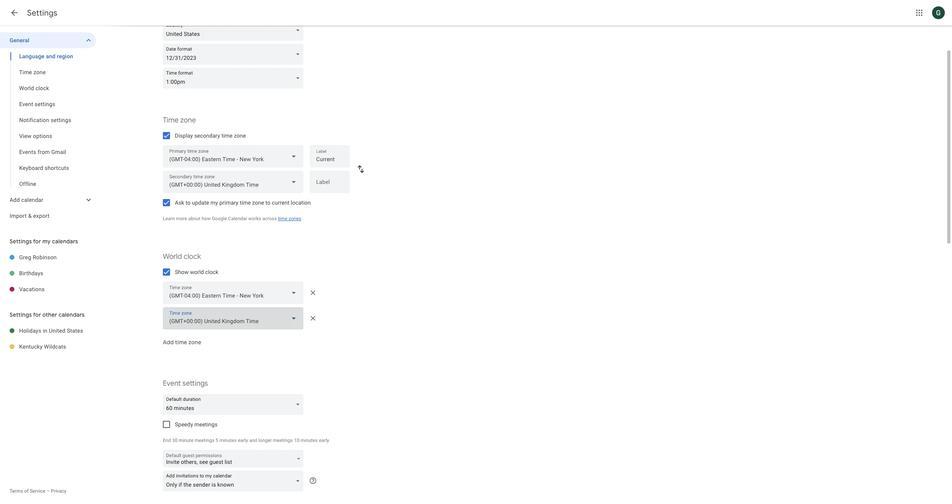 Task type: vqa. For each thing, say whether or not it's contained in the screenshot.
Eve's Year's
no



Task type: locate. For each thing, give the bounding box(es) containing it.
Label for primary time zone. text field
[[316, 154, 343, 165]]

1 vertical spatial world
[[163, 252, 182, 262]]

my
[[211, 200, 218, 206], [42, 238, 51, 245]]

0 vertical spatial my
[[211, 200, 218, 206]]

zone inside button
[[189, 339, 201, 346]]

1 horizontal spatial world
[[163, 252, 182, 262]]

world clock up notification
[[19, 85, 49, 91]]

settings up holidays
[[10, 311, 32, 319]]

0 horizontal spatial world clock
[[19, 85, 49, 91]]

1 horizontal spatial clock
[[184, 252, 201, 262]]

add
[[10, 197, 20, 203], [163, 339, 174, 346]]

location
[[291, 200, 311, 206]]

1 minutes from the left
[[220, 438, 237, 444]]

2 early from the left
[[319, 438, 329, 444]]

to right ask
[[186, 200, 191, 206]]

settings right go back icon
[[27, 8, 57, 18]]

1 horizontal spatial event
[[163, 379, 181, 389]]

early right 10
[[319, 438, 329, 444]]

vacations tree item
[[0, 282, 96, 297]]

0 vertical spatial and
[[46, 53, 55, 59]]

0 horizontal spatial event
[[19, 101, 33, 107]]

1 vertical spatial calendars
[[59, 311, 85, 319]]

0 horizontal spatial world
[[19, 85, 34, 91]]

1 horizontal spatial early
[[319, 438, 329, 444]]

terms of service link
[[10, 489, 45, 494]]

notification
[[19, 117, 49, 123]]

settings
[[35, 101, 55, 107], [51, 117, 71, 123], [183, 379, 208, 389]]

clock right world
[[205, 269, 218, 276]]

0 vertical spatial clock
[[35, 85, 49, 91]]

invite
[[166, 459, 180, 466]]

0 vertical spatial settings
[[35, 101, 55, 107]]

ask
[[175, 200, 184, 206]]

2 vertical spatial settings
[[10, 311, 32, 319]]

1 to from the left
[[186, 200, 191, 206]]

10
[[294, 438, 299, 444]]

calendars up states
[[59, 311, 85, 319]]

0 vertical spatial calendars
[[52, 238, 78, 245]]

for
[[33, 238, 41, 245], [33, 311, 41, 319]]

time
[[19, 69, 32, 75], [163, 116, 179, 125]]

0 vertical spatial event settings
[[19, 101, 55, 107]]

0 horizontal spatial guest
[[183, 453, 195, 459]]

events
[[19, 149, 36, 155]]

0 vertical spatial time
[[19, 69, 32, 75]]

world inside group
[[19, 85, 34, 91]]

world up the show
[[163, 252, 182, 262]]

about
[[188, 216, 201, 222]]

settings up greg
[[10, 238, 32, 245]]

guest up others,
[[183, 453, 195, 459]]

1 horizontal spatial minutes
[[301, 438, 318, 444]]

learn more about how google calendar works across time zones
[[163, 216, 301, 222]]

go back image
[[10, 8, 19, 18]]

meetings up 5 on the left bottom of page
[[194, 422, 218, 428]]

2 vertical spatial clock
[[205, 269, 218, 276]]

&
[[28, 213, 32, 219]]

greg robinson
[[19, 254, 57, 261]]

time up display
[[163, 116, 179, 125]]

general tree item
[[0, 32, 96, 48]]

time down language
[[19, 69, 32, 75]]

1 horizontal spatial world clock
[[163, 252, 201, 262]]

to left the current
[[266, 200, 271, 206]]

0 vertical spatial world clock
[[19, 85, 49, 91]]

vacations link
[[19, 282, 96, 297]]

holidays in united states link
[[19, 323, 96, 339]]

guest
[[183, 453, 195, 459], [209, 459, 223, 466]]

time zone
[[19, 69, 46, 75], [163, 116, 196, 125]]

and left longer
[[249, 438, 257, 444]]

and left region
[[46, 53, 55, 59]]

time zone down language
[[19, 69, 46, 75]]

0 vertical spatial guest
[[183, 453, 195, 459]]

to
[[186, 200, 191, 206], [266, 200, 271, 206]]

1 vertical spatial settings
[[10, 238, 32, 245]]

time inside button
[[175, 339, 187, 346]]

primary
[[220, 200, 238, 206]]

0 horizontal spatial time zone
[[19, 69, 46, 75]]

kentucky wildcats link
[[19, 339, 96, 355]]

2 for from the top
[[33, 311, 41, 319]]

import
[[10, 213, 27, 219]]

kentucky
[[19, 344, 43, 350]]

holidays
[[19, 328, 41, 334]]

keyboard shortcuts
[[19, 165, 69, 171]]

0 horizontal spatial early
[[238, 438, 248, 444]]

settings for my calendars tree
[[0, 250, 96, 297]]

2 to from the left
[[266, 200, 271, 206]]

my up 'greg robinson' tree item
[[42, 238, 51, 245]]

0 vertical spatial world
[[19, 85, 34, 91]]

0 horizontal spatial and
[[46, 53, 55, 59]]

clock up show world clock
[[184, 252, 201, 262]]

add for add calendar
[[10, 197, 20, 203]]

shortcuts
[[45, 165, 69, 171]]

events from gmail
[[19, 149, 66, 155]]

meetings
[[194, 422, 218, 428], [195, 438, 214, 444], [273, 438, 293, 444]]

minute
[[179, 438, 194, 444]]

minutes right 5 on the left bottom of page
[[220, 438, 237, 444]]

vacations
[[19, 286, 45, 293]]

zones
[[289, 216, 301, 222]]

event settings
[[19, 101, 55, 107], [163, 379, 208, 389]]

world
[[19, 85, 34, 91], [163, 252, 182, 262]]

for left other
[[33, 311, 41, 319]]

world clock
[[19, 85, 49, 91], [163, 252, 201, 262]]

my right update
[[211, 200, 218, 206]]

early
[[238, 438, 248, 444], [319, 438, 329, 444]]

0 horizontal spatial minutes
[[220, 438, 237, 444]]

minutes
[[220, 438, 237, 444], [301, 438, 318, 444]]

robinson
[[33, 254, 57, 261]]

time zones link
[[278, 216, 301, 222]]

across
[[262, 216, 277, 222]]

holidays in united states tree item
[[0, 323, 96, 339]]

offline
[[19, 181, 36, 187]]

1 early from the left
[[238, 438, 248, 444]]

0 horizontal spatial to
[[186, 200, 191, 206]]

1 vertical spatial world clock
[[163, 252, 201, 262]]

and
[[46, 53, 55, 59], [249, 438, 257, 444]]

time zone up display
[[163, 116, 196, 125]]

None field
[[163, 20, 307, 41], [163, 44, 307, 65], [163, 68, 307, 89], [163, 145, 303, 168], [163, 171, 303, 193], [163, 282, 303, 304], [163, 307, 303, 330], [163, 395, 307, 415], [163, 471, 307, 492], [163, 20, 307, 41], [163, 44, 307, 65], [163, 68, 307, 89], [163, 145, 303, 168], [163, 171, 303, 193], [163, 282, 303, 304], [163, 307, 303, 330], [163, 395, 307, 415], [163, 471, 307, 492]]

states
[[67, 328, 83, 334]]

0 vertical spatial for
[[33, 238, 41, 245]]

1 horizontal spatial time
[[163, 116, 179, 125]]

0 horizontal spatial my
[[42, 238, 51, 245]]

display secondary time zone
[[175, 133, 246, 139]]

privacy
[[51, 489, 66, 494]]

1 vertical spatial add
[[163, 339, 174, 346]]

tree containing general
[[0, 32, 96, 224]]

0 horizontal spatial add
[[10, 197, 20, 203]]

add inside button
[[163, 339, 174, 346]]

event
[[19, 101, 33, 107], [163, 379, 181, 389]]

for up 'greg robinson'
[[33, 238, 41, 245]]

notification settings
[[19, 117, 71, 123]]

tree
[[0, 32, 96, 224]]

calendar
[[21, 197, 43, 203]]

kentucky wildcats tree item
[[0, 339, 96, 355]]

greg
[[19, 254, 31, 261]]

settings
[[27, 8, 57, 18], [10, 238, 32, 245], [10, 311, 32, 319]]

guest down permissions
[[209, 459, 223, 466]]

zone
[[33, 69, 46, 75], [180, 116, 196, 125], [234, 133, 246, 139], [252, 200, 264, 206], [189, 339, 201, 346]]

1 horizontal spatial to
[[266, 200, 271, 206]]

region
[[57, 53, 73, 59]]

group containing language and region
[[0, 48, 96, 192]]

minutes right 10
[[301, 438, 318, 444]]

greg robinson tree item
[[0, 250, 96, 266]]

Label for secondary time zone. text field
[[316, 179, 343, 190]]

0 horizontal spatial time
[[19, 69, 32, 75]]

current
[[272, 200, 290, 206]]

group
[[0, 48, 96, 192]]

calendars up 'greg robinson' tree item
[[52, 238, 78, 245]]

1 horizontal spatial add
[[163, 339, 174, 346]]

1 vertical spatial my
[[42, 238, 51, 245]]

1 for from the top
[[33, 238, 41, 245]]

1 horizontal spatial guest
[[209, 459, 223, 466]]

0 vertical spatial settings
[[27, 8, 57, 18]]

1 horizontal spatial and
[[249, 438, 257, 444]]

world down language
[[19, 85, 34, 91]]

early up invite others, see guest list popup button on the left of the page
[[238, 438, 248, 444]]

clock
[[35, 85, 49, 91], [184, 252, 201, 262], [205, 269, 218, 276]]

1 vertical spatial guest
[[209, 459, 223, 466]]

1 vertical spatial event settings
[[163, 379, 208, 389]]

1 vertical spatial time zone
[[163, 116, 196, 125]]

2 horizontal spatial clock
[[205, 269, 218, 276]]

privacy link
[[51, 489, 66, 494]]

world clock up the show
[[163, 252, 201, 262]]

kentucky wildcats
[[19, 344, 66, 350]]

1 vertical spatial for
[[33, 311, 41, 319]]

time
[[222, 133, 233, 139], [240, 200, 251, 206], [278, 216, 287, 222], [175, 339, 187, 346]]

clock up notification settings
[[35, 85, 49, 91]]

2 vertical spatial settings
[[183, 379, 208, 389]]

settings for settings for my calendars
[[10, 238, 32, 245]]

0 vertical spatial add
[[10, 197, 20, 203]]

0 vertical spatial time zone
[[19, 69, 46, 75]]

export
[[33, 213, 50, 219]]

1 vertical spatial time
[[163, 116, 179, 125]]



Task type: describe. For each thing, give the bounding box(es) containing it.
end
[[163, 438, 171, 444]]

view options
[[19, 133, 52, 139]]

settings for settings
[[27, 8, 57, 18]]

show world clock
[[175, 269, 218, 276]]

time inside group
[[19, 69, 32, 75]]

view
[[19, 133, 32, 139]]

for for other
[[33, 311, 41, 319]]

settings for other calendars
[[10, 311, 85, 319]]

world clock inside group
[[19, 85, 49, 91]]

google
[[212, 216, 227, 222]]

in
[[43, 328, 47, 334]]

30
[[172, 438, 178, 444]]

speedy meetings
[[175, 422, 218, 428]]

world
[[190, 269, 204, 276]]

1 vertical spatial and
[[249, 438, 257, 444]]

more
[[176, 216, 187, 222]]

language
[[19, 53, 44, 59]]

0 horizontal spatial clock
[[35, 85, 49, 91]]

import & export
[[10, 213, 50, 219]]

longer
[[258, 438, 272, 444]]

time zone inside group
[[19, 69, 46, 75]]

add for add time zone
[[163, 339, 174, 346]]

terms of service – privacy
[[10, 489, 66, 494]]

1 vertical spatial event
[[163, 379, 181, 389]]

birthdays tree item
[[0, 266, 96, 282]]

language and region
[[19, 53, 73, 59]]

1 horizontal spatial event settings
[[163, 379, 208, 389]]

swap time zones image
[[356, 165, 366, 174]]

5
[[216, 438, 218, 444]]

1 vertical spatial clock
[[184, 252, 201, 262]]

add time zone
[[163, 339, 201, 346]]

for for my
[[33, 238, 41, 245]]

others,
[[181, 459, 198, 466]]

keyboard
[[19, 165, 43, 171]]

calendar
[[228, 216, 247, 222]]

1 vertical spatial settings
[[51, 117, 71, 123]]

birthdays link
[[19, 266, 96, 282]]

settings for other calendars tree
[[0, 323, 96, 355]]

options
[[33, 133, 52, 139]]

show
[[175, 269, 189, 276]]

end 30 minute meetings 5 minutes early and longer meetings 10 minutes early
[[163, 438, 329, 444]]

holidays in united states
[[19, 328, 83, 334]]

general
[[10, 37, 29, 44]]

default
[[166, 453, 181, 459]]

zone inside group
[[33, 69, 46, 75]]

1 horizontal spatial time zone
[[163, 116, 196, 125]]

1 horizontal spatial my
[[211, 200, 218, 206]]

–
[[47, 489, 50, 494]]

2 minutes from the left
[[301, 438, 318, 444]]

see
[[199, 459, 208, 466]]

0 vertical spatial event
[[19, 101, 33, 107]]

wildcats
[[44, 344, 66, 350]]

add time zone button
[[160, 333, 205, 352]]

of
[[24, 489, 29, 494]]

add calendar
[[10, 197, 43, 203]]

permissions
[[196, 453, 222, 459]]

birthdays
[[19, 270, 43, 277]]

other
[[42, 311, 57, 319]]

meetings left 10
[[273, 438, 293, 444]]

settings for my calendars
[[10, 238, 78, 245]]

list
[[225, 459, 232, 466]]

display
[[175, 133, 193, 139]]

works
[[248, 216, 261, 222]]

united
[[49, 328, 65, 334]]

default guest permissions invite others, see guest list
[[166, 453, 232, 466]]

and inside group
[[46, 53, 55, 59]]

service
[[30, 489, 45, 494]]

invite others, see guest list button
[[163, 451, 303, 470]]

from
[[38, 149, 50, 155]]

settings heading
[[27, 8, 57, 18]]

settings for settings for other calendars
[[10, 311, 32, 319]]

0 horizontal spatial event settings
[[19, 101, 55, 107]]

calendars for settings for my calendars
[[52, 238, 78, 245]]

speedy
[[175, 422, 193, 428]]

update
[[192, 200, 209, 206]]

terms
[[10, 489, 23, 494]]

gmail
[[51, 149, 66, 155]]

how
[[202, 216, 211, 222]]

learn
[[163, 216, 175, 222]]

secondary
[[194, 133, 220, 139]]

ask to update my primary time zone to current location
[[175, 200, 311, 206]]

meetings left 5 on the left bottom of page
[[195, 438, 214, 444]]

calendars for settings for other calendars
[[59, 311, 85, 319]]



